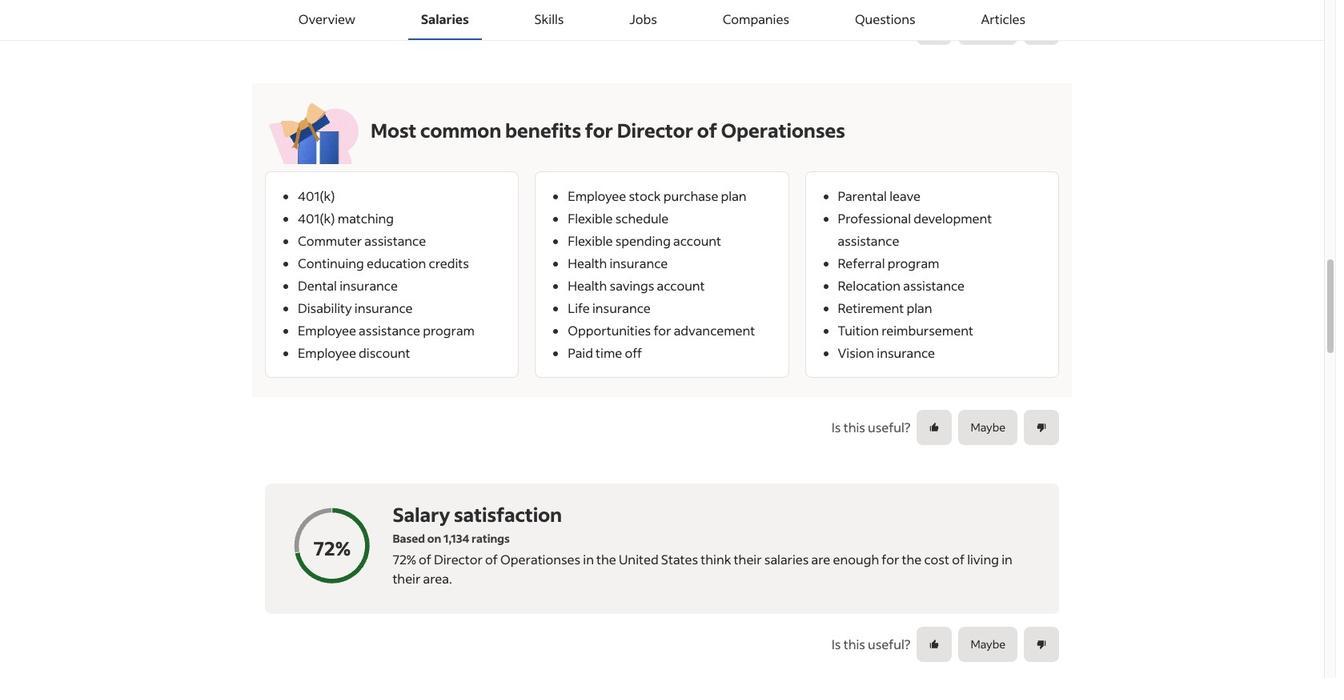 Task type: describe. For each thing, give the bounding box(es) containing it.
salaries
[[421, 10, 469, 27]]

referral
[[838, 254, 885, 271]]

maybe button for 72
[[958, 626, 1017, 662]]

dental
[[298, 277, 337, 293]]

companies
[[723, 10, 789, 27]]

professional
[[838, 209, 911, 226]]

overview link
[[286, 0, 368, 40]]

0 horizontal spatial their
[[393, 570, 421, 586]]

ratings
[[472, 530, 510, 546]]

life
[[568, 299, 590, 316]]

credits
[[429, 254, 469, 271]]

1 vertical spatial employee
[[298, 321, 356, 338]]

benefits
[[505, 117, 581, 142]]

satisfaction
[[454, 502, 562, 526]]

most common benefits for director of operationses
[[371, 117, 845, 142]]

maybe for 72
[[970, 636, 1005, 652]]

director inside the salary satisfaction based on 1,134 ratings 72% of director of operationses in the united states think their salaries are enough for the cost of living in their area.
[[434, 550, 483, 567]]

leave
[[889, 187, 920, 204]]

tuition
[[838, 321, 879, 338]]

72%
[[393, 550, 416, 567]]

is for 72
[[832, 635, 841, 652]]

education
[[367, 254, 426, 271]]

insurance inside parental leave professional development assistance referral program relocation assistance retirement plan tuition reimbursement vision insurance
[[877, 344, 935, 361]]

0 vertical spatial their
[[734, 550, 762, 567]]

common
[[420, 117, 501, 142]]

skills
[[534, 10, 564, 27]]

72
[[314, 536, 336, 560]]

salary satisfaction based on 1,134 ratings 72% of director of operationses in the united states think their salaries are enough for the cost of living in their area.
[[393, 502, 1012, 586]]

continuing
[[298, 254, 364, 271]]

most
[[371, 117, 417, 142]]

schedule
[[615, 209, 669, 226]]

vision
[[838, 344, 874, 361]]

think
[[701, 550, 731, 567]]

insurance down 'spending' on the top of the page
[[610, 254, 668, 271]]

maybe button for most common benefits for director of operationses
[[958, 409, 1017, 445]]

this for 72
[[843, 635, 865, 652]]

for inside employee stock purchase plan flexible schedule flexible spending account health insurance health savings account life insurance opportunities for advancement paid time off
[[654, 321, 671, 338]]

%
[[336, 536, 350, 560]]

1 horizontal spatial director
[[617, 117, 693, 142]]

purchase
[[663, 187, 718, 204]]

cost
[[924, 550, 949, 567]]

skills link
[[522, 0, 577, 40]]

commuter
[[298, 232, 362, 249]]

time
[[596, 344, 622, 361]]

insurance up discount
[[354, 299, 413, 316]]

plan inside parental leave professional development assistance referral program relocation assistance retirement plan tuition reimbursement vision insurance
[[907, 299, 932, 316]]

useful? for most common benefits for director of operationses
[[868, 418, 910, 435]]

overview
[[298, 10, 355, 27]]

1 useful? from the top
[[868, 18, 910, 35]]

salaries link
[[408, 0, 482, 40]]

1 401(k) from the top
[[298, 187, 335, 204]]

1 health from the top
[[568, 254, 607, 271]]

0 horizontal spatial for
[[585, 117, 613, 142]]

no, it's not helpful. image for 72
[[1036, 638, 1047, 650]]

1 this from the top
[[843, 18, 865, 35]]

paid
[[568, 344, 593, 361]]

united
[[619, 550, 659, 567]]

1 maybe button from the top
[[958, 9, 1017, 44]]

1 in from the left
[[583, 550, 594, 567]]

relocation
[[838, 277, 901, 293]]

jobs link
[[617, 0, 670, 40]]

employee inside employee stock purchase plan flexible schedule flexible spending account health insurance health savings account life insurance opportunities for advancement paid time off
[[568, 187, 626, 204]]

1 vertical spatial account
[[657, 277, 705, 293]]

area.
[[423, 570, 452, 586]]

development
[[913, 209, 992, 226]]

program inside parental leave professional development assistance referral program relocation assistance retirement plan tuition reimbursement vision insurance
[[887, 254, 939, 271]]

401(k) 401(k) matching commuter assistance continuing education credits dental insurance disability insurance employee assistance program employee discount
[[298, 187, 475, 361]]

insurance down education
[[340, 277, 398, 293]]

jobs
[[629, 10, 657, 27]]

stock
[[629, 187, 661, 204]]

spending
[[615, 232, 671, 249]]

enough
[[833, 550, 879, 567]]

salary
[[393, 502, 450, 526]]

this for most common benefits for director of operationses
[[843, 418, 865, 435]]



Task type: locate. For each thing, give the bounding box(es) containing it.
2 vertical spatial maybe button
[[958, 626, 1017, 662]]

is
[[832, 18, 841, 35], [832, 418, 841, 435], [832, 635, 841, 652]]

0 vertical spatial useful?
[[868, 18, 910, 35]]

1 horizontal spatial program
[[887, 254, 939, 271]]

assistance up reimbursement
[[903, 277, 965, 293]]

off
[[625, 344, 642, 361]]

questions
[[855, 10, 916, 27]]

0 vertical spatial account
[[673, 232, 721, 249]]

0 vertical spatial plan
[[721, 187, 747, 204]]

0 vertical spatial director
[[617, 117, 693, 142]]

1 vertical spatial useful?
[[868, 418, 910, 435]]

program up the relocation
[[887, 254, 939, 271]]

of right cost
[[952, 550, 965, 567]]

0 vertical spatial operationses
[[721, 117, 845, 142]]

maybe for most common benefits for director of operationses
[[970, 419, 1005, 435]]

1 vertical spatial operationses
[[500, 550, 580, 567]]

their right the think
[[734, 550, 762, 567]]

opportunities
[[568, 321, 651, 338]]

2 the from the left
[[902, 550, 922, 567]]

2 maybe button from the top
[[958, 409, 1017, 445]]

2 health from the top
[[568, 277, 607, 293]]

this
[[843, 18, 865, 35], [843, 418, 865, 435], [843, 635, 865, 652]]

their
[[734, 550, 762, 567], [393, 570, 421, 586]]

account down the purchase
[[673, 232, 721, 249]]

of down ratings at the left bottom of page
[[485, 550, 498, 567]]

1 horizontal spatial in
[[1002, 550, 1012, 567]]

3 maybe button from the top
[[958, 626, 1017, 662]]

assistance up discount
[[359, 321, 420, 338]]

yes, it's helpful. image for 72
[[929, 638, 940, 650]]

2 vertical spatial is this useful?
[[832, 635, 910, 652]]

0 horizontal spatial plan
[[721, 187, 747, 204]]

insurance down reimbursement
[[877, 344, 935, 361]]

for right the enough
[[882, 550, 899, 567]]

0 horizontal spatial operationses
[[500, 550, 580, 567]]

1 vertical spatial maybe
[[970, 419, 1005, 435]]

parental leave professional development assistance referral program relocation assistance retirement plan tuition reimbursement vision insurance
[[838, 187, 992, 361]]

is this useful? for 72
[[832, 635, 910, 652]]

2 useful? from the top
[[868, 418, 910, 435]]

1 vertical spatial their
[[393, 570, 421, 586]]

states
[[661, 550, 698, 567]]

0 vertical spatial yes, it's helpful. image
[[929, 421, 940, 433]]

assistance up education
[[364, 232, 426, 249]]

2 flexible from the top
[[568, 232, 613, 249]]

in
[[583, 550, 594, 567], [1002, 550, 1012, 567]]

1 horizontal spatial the
[[902, 550, 922, 567]]

operationses
[[721, 117, 845, 142], [500, 550, 580, 567]]

director down 1,134
[[434, 550, 483, 567]]

1 yes, it's helpful. image from the top
[[929, 421, 940, 433]]

0 vertical spatial employee
[[568, 187, 626, 204]]

1 flexible from the top
[[568, 209, 613, 226]]

is this useful? for most common benefits for director of operationses
[[832, 418, 910, 435]]

1 vertical spatial program
[[423, 321, 475, 338]]

no, it's not helpful. image for most common benefits for director of operationses
[[1036, 421, 1047, 433]]

assistance
[[364, 232, 426, 249], [838, 232, 899, 249], [903, 277, 965, 293], [359, 321, 420, 338]]

3 is this useful? from the top
[[832, 635, 910, 652]]

retirement
[[838, 299, 904, 316]]

reimbursement
[[881, 321, 973, 338]]

3 useful? from the top
[[868, 635, 910, 652]]

the
[[596, 550, 616, 567], [902, 550, 922, 567]]

plan up reimbursement
[[907, 299, 932, 316]]

for left advancement
[[654, 321, 671, 338]]

2 yes, it's helpful. image from the top
[[929, 638, 940, 650]]

the left cost
[[902, 550, 922, 567]]

employee
[[568, 187, 626, 204], [298, 321, 356, 338], [298, 344, 356, 361]]

1 vertical spatial yes, it's helpful. image
[[929, 638, 940, 650]]

2 is from the top
[[832, 418, 841, 435]]

articles link
[[968, 0, 1038, 40]]

flexible
[[568, 209, 613, 226], [568, 232, 613, 249]]

health
[[568, 254, 607, 271], [568, 277, 607, 293]]

1 vertical spatial 401(k)
[[298, 209, 335, 226]]

maybe button
[[958, 9, 1017, 44], [958, 409, 1017, 445], [958, 626, 1017, 662]]

0 vertical spatial no, it's not helpful. image
[[1036, 421, 1047, 433]]

0 vertical spatial for
[[585, 117, 613, 142]]

assistance down professional at the top right
[[838, 232, 899, 249]]

matching
[[338, 209, 394, 226]]

1 vertical spatial this
[[843, 418, 865, 435]]

advancement
[[674, 321, 755, 338]]

0 vertical spatial 401(k)
[[298, 187, 335, 204]]

1 the from the left
[[596, 550, 616, 567]]

2 vertical spatial employee
[[298, 344, 356, 361]]

disability
[[298, 299, 352, 316]]

for
[[585, 117, 613, 142], [654, 321, 671, 338], [882, 550, 899, 567]]

the left united
[[596, 550, 616, 567]]

1 vertical spatial is this useful?
[[832, 418, 910, 435]]

program
[[887, 254, 939, 271], [423, 321, 475, 338]]

2 no, it's not helpful. image from the top
[[1036, 638, 1047, 650]]

2 horizontal spatial for
[[882, 550, 899, 567]]

2 401(k) from the top
[[298, 209, 335, 226]]

2 vertical spatial this
[[843, 635, 865, 652]]

questions link
[[842, 0, 928, 40]]

2 vertical spatial for
[[882, 550, 899, 567]]

0 horizontal spatial director
[[434, 550, 483, 567]]

of
[[697, 117, 717, 142], [419, 550, 431, 567], [485, 550, 498, 567], [952, 550, 965, 567]]

plan
[[721, 187, 747, 204], [907, 299, 932, 316]]

yes, it's helpful. image
[[929, 421, 940, 433], [929, 638, 940, 650]]

1 horizontal spatial their
[[734, 550, 762, 567]]

of right 72%
[[419, 550, 431, 567]]

1 vertical spatial flexible
[[568, 232, 613, 249]]

2 maybe from the top
[[970, 419, 1005, 435]]

72 %
[[314, 536, 350, 560]]

in right living
[[1002, 550, 1012, 567]]

1 no, it's not helpful. image from the top
[[1036, 421, 1047, 433]]

flexible left schedule
[[568, 209, 613, 226]]

plan inside employee stock purchase plan flexible schedule flexible spending account health insurance health savings account life insurance opportunities for advancement paid time off
[[721, 187, 747, 204]]

no, it's not helpful. image
[[1036, 421, 1047, 433], [1036, 638, 1047, 650]]

0 vertical spatial maybe button
[[958, 9, 1017, 44]]

2 in from the left
[[1002, 550, 1012, 567]]

based
[[393, 530, 425, 546]]

program down credits
[[423, 321, 475, 338]]

their down 72%
[[393, 570, 421, 586]]

0 horizontal spatial the
[[596, 550, 616, 567]]

companies link
[[710, 0, 802, 40]]

1 maybe from the top
[[970, 19, 1005, 34]]

0 vertical spatial this
[[843, 18, 865, 35]]

in left united
[[583, 550, 594, 567]]

director up stock
[[617, 117, 693, 142]]

2 is this useful? from the top
[[832, 418, 910, 435]]

0 horizontal spatial in
[[583, 550, 594, 567]]

useful? for 72
[[868, 635, 910, 652]]

1 horizontal spatial for
[[654, 321, 671, 338]]

1 vertical spatial director
[[434, 550, 483, 567]]

3 is from the top
[[832, 635, 841, 652]]

yes, it's helpful. image for most common benefits for director of operationses
[[929, 421, 940, 433]]

insurance
[[610, 254, 668, 271], [340, 277, 398, 293], [354, 299, 413, 316], [592, 299, 651, 316], [877, 344, 935, 361]]

1 horizontal spatial plan
[[907, 299, 932, 316]]

2 vertical spatial maybe
[[970, 636, 1005, 652]]

parental
[[838, 187, 887, 204]]

3 this from the top
[[843, 635, 865, 652]]

1 vertical spatial is
[[832, 418, 841, 435]]

0 vertical spatial maybe
[[970, 19, 1005, 34]]

0 vertical spatial flexible
[[568, 209, 613, 226]]

is for most common benefits for director of operationses
[[832, 418, 841, 435]]

1 vertical spatial maybe button
[[958, 409, 1017, 445]]

flexible left 'spending' on the top of the page
[[568, 232, 613, 249]]

1,134
[[443, 530, 469, 546]]

maybe
[[970, 19, 1005, 34], [970, 419, 1005, 435], [970, 636, 1005, 652]]

1 horizontal spatial operationses
[[721, 117, 845, 142]]

living
[[967, 550, 999, 567]]

of up the purchase
[[697, 117, 717, 142]]

1 is from the top
[[832, 18, 841, 35]]

operationses inside the salary satisfaction based on 1,134 ratings 72% of director of operationses in the united states think their salaries are enough for the cost of living in their area.
[[500, 550, 580, 567]]

1 vertical spatial for
[[654, 321, 671, 338]]

401(k)
[[298, 187, 335, 204], [298, 209, 335, 226]]

plan right the purchase
[[721, 187, 747, 204]]

program inside 401(k) 401(k) matching commuter assistance continuing education credits dental insurance disability insurance employee assistance program employee discount
[[423, 321, 475, 338]]

1 vertical spatial plan
[[907, 299, 932, 316]]

on
[[427, 530, 441, 546]]

3 maybe from the top
[[970, 636, 1005, 652]]

1 is this useful? from the top
[[832, 18, 910, 35]]

insurance down savings
[[592, 299, 651, 316]]

1 vertical spatial health
[[568, 277, 607, 293]]

salaries
[[764, 550, 809, 567]]

0 vertical spatial health
[[568, 254, 607, 271]]

2 this from the top
[[843, 418, 865, 435]]

articles
[[981, 10, 1025, 27]]

2 vertical spatial useful?
[[868, 635, 910, 652]]

is this useful?
[[832, 18, 910, 35], [832, 418, 910, 435], [832, 635, 910, 652]]

for inside the salary satisfaction based on 1,134 ratings 72% of director of operationses in the united states think their salaries are enough for the cost of living in their area.
[[882, 550, 899, 567]]

for right benefits
[[585, 117, 613, 142]]

0 vertical spatial is
[[832, 18, 841, 35]]

discount
[[359, 344, 410, 361]]

savings
[[610, 277, 654, 293]]

0 vertical spatial program
[[887, 254, 939, 271]]

useful?
[[868, 18, 910, 35], [868, 418, 910, 435], [868, 635, 910, 652]]

1 vertical spatial no, it's not helpful. image
[[1036, 638, 1047, 650]]

0 vertical spatial is this useful?
[[832, 18, 910, 35]]

2 vertical spatial is
[[832, 635, 841, 652]]

0 horizontal spatial program
[[423, 321, 475, 338]]

are
[[811, 550, 830, 567]]

account right savings
[[657, 277, 705, 293]]

account
[[673, 232, 721, 249], [657, 277, 705, 293]]

director
[[617, 117, 693, 142], [434, 550, 483, 567]]

employee stock purchase plan flexible schedule flexible spending account health insurance health savings account life insurance opportunities for advancement paid time off
[[568, 187, 755, 361]]



Task type: vqa. For each thing, say whether or not it's contained in the screenshot.
Maybe button for 72
yes



